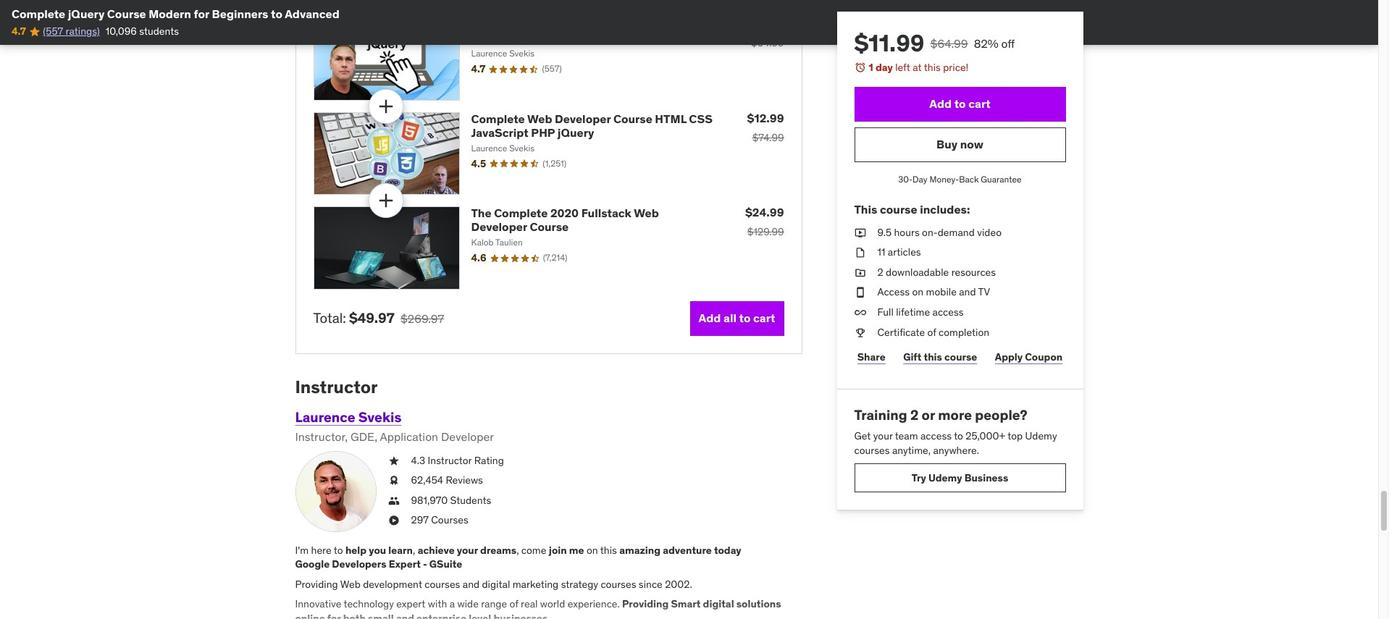 Task type: locate. For each thing, give the bounding box(es) containing it.
4.6
[[471, 252, 487, 265]]

your right get
[[873, 430, 893, 443]]

to inside 'complete jquery course modern for beginners to advanced laurence svekis'
[[530, 31, 542, 45]]

0 vertical spatial on
[[912, 286, 924, 299]]

-
[[423, 558, 427, 571]]

expert
[[396, 598, 426, 611]]

of down full lifetime access
[[928, 326, 937, 339]]

1 vertical spatial 2
[[911, 407, 919, 424]]

1 horizontal spatial for
[[327, 612, 341, 619]]

add to cart
[[930, 96, 991, 111]]

2 horizontal spatial for
[[653, 17, 669, 31]]

(1,251)
[[543, 158, 567, 169]]

on
[[912, 286, 924, 299], [587, 544, 598, 557]]

to
[[271, 7, 283, 21], [530, 31, 542, 45], [955, 96, 966, 111], [739, 311, 751, 325], [954, 430, 963, 443], [334, 544, 343, 557]]

complete inside 'complete jquery course modern for beginners to advanced laurence svekis'
[[471, 17, 525, 31]]

0 vertical spatial 4.7
[[12, 25, 26, 38]]

1 vertical spatial access
[[921, 430, 952, 443]]

developer up "(1,251)"
[[555, 111, 611, 126]]

today
[[714, 544, 742, 557]]

certificate
[[878, 326, 925, 339]]

udemy inside training 2 or more people? get your team access to 25,000+ top udemy courses anytime, anywhere.
[[1025, 430, 1057, 443]]

laurence
[[471, 48, 507, 59], [471, 143, 507, 154], [295, 409, 355, 426]]

add for add all to cart
[[699, 311, 721, 325]]

add down price!
[[930, 96, 952, 111]]

xsmall image for full lifetime access
[[854, 306, 866, 320]]

for inside 'complete jquery course modern for beginners to advanced laurence svekis'
[[653, 17, 669, 31]]

svekis down complete jquery course modern for beginners to advanced link
[[509, 48, 535, 59]]

(557
[[43, 25, 63, 38]]

1 vertical spatial svekis
[[509, 143, 535, 154]]

add left all
[[699, 311, 721, 325]]

jquery inside 'complete jquery course modern for beginners to advanced laurence svekis'
[[528, 17, 564, 31]]

developer inside the laurence svekis instructor, gde, application developer
[[441, 430, 494, 444]]

completion
[[939, 326, 990, 339]]

1 horizontal spatial advanced
[[544, 31, 599, 45]]

web
[[527, 111, 552, 126], [634, 206, 659, 220], [340, 578, 361, 591]]

981,970 students
[[411, 494, 491, 507]]

add inside "button"
[[699, 311, 721, 325]]

xsmall image for 981,970
[[388, 494, 400, 508]]

try udemy business
[[912, 471, 1009, 484]]

your
[[873, 430, 893, 443], [457, 544, 478, 557]]

1 horizontal spatial 4.7
[[471, 62, 486, 76]]

and left tv
[[959, 286, 976, 299]]

0 vertical spatial providing
[[295, 578, 338, 591]]

courses down get
[[854, 444, 890, 457]]

2 vertical spatial developer
[[441, 430, 494, 444]]

complete for complete jquery course modern for beginners to advanced
[[12, 7, 65, 21]]

2 inside training 2 or more people? get your team access to 25,000+ top udemy courses anytime, anywhere.
[[911, 407, 919, 424]]

1 vertical spatial and
[[463, 578, 480, 591]]

providing up the innovative
[[295, 578, 338, 591]]

2 vertical spatial and
[[396, 612, 414, 619]]

your up gsuite
[[457, 544, 478, 557]]

online
[[295, 612, 325, 619]]

development
[[363, 578, 422, 591]]

downloadable
[[886, 266, 949, 279]]

complete for complete web developer course html css javascript php jquery laurence svekis
[[471, 111, 525, 126]]

includes:
[[920, 202, 970, 217]]

1 horizontal spatial on
[[912, 286, 924, 299]]

jquery up the (557)
[[528, 17, 564, 31]]

price!
[[943, 61, 969, 74]]

557 reviews element
[[542, 63, 562, 75]]

1 vertical spatial instructor
[[428, 454, 472, 467]]

jquery up ratings) at the top left of the page
[[68, 7, 105, 21]]

1 horizontal spatial udemy
[[1025, 430, 1057, 443]]

certificate of completion
[[878, 326, 990, 339]]

coupon
[[1025, 350, 1063, 363]]

0 horizontal spatial 4.7
[[12, 25, 26, 38]]

svekis inside the laurence svekis instructor, gde, application developer
[[358, 409, 402, 426]]

and up wide
[[463, 578, 480, 591]]

0 vertical spatial your
[[873, 430, 893, 443]]

complete for complete jquery course modern for beginners to advanced laurence svekis
[[471, 17, 525, 31]]

laurence svekis link
[[295, 409, 402, 426]]

rating
[[474, 454, 504, 467]]

7214 reviews element
[[543, 252, 568, 264]]

complete jquery course modern for beginners to advanced
[[12, 7, 340, 21]]

1 vertical spatial laurence
[[471, 143, 507, 154]]

svekis down php
[[509, 143, 535, 154]]

(557)
[[542, 63, 562, 74]]

taulien
[[496, 237, 523, 248]]

application
[[380, 430, 438, 444]]

1 horizontal spatial providing
[[622, 598, 669, 611]]

0 horizontal spatial providing
[[295, 578, 338, 591]]

access down mobile
[[933, 306, 964, 319]]

jquery inside complete web developer course html css javascript php jquery laurence svekis
[[558, 125, 594, 140]]

web inside complete web developer course html css javascript php jquery laurence svekis
[[527, 111, 552, 126]]

beginners inside 'complete jquery course modern for beginners to advanced laurence svekis'
[[471, 31, 528, 45]]

1 horizontal spatial cart
[[969, 96, 991, 111]]

course up hours on the top right of page
[[880, 202, 918, 217]]

to inside add all to cart "button"
[[739, 311, 751, 325]]

course down completion
[[945, 350, 977, 363]]

$12.99 $74.99
[[747, 111, 784, 144]]

courses
[[431, 514, 469, 527]]

$74.99
[[752, 131, 784, 144]]

$24.99
[[745, 205, 784, 220]]

complete inside complete web developer course html css javascript php jquery laurence svekis
[[471, 111, 525, 126]]

this right gift
[[924, 350, 942, 363]]

297
[[411, 514, 429, 527]]

1 horizontal spatial of
[[928, 326, 937, 339]]

courses
[[854, 444, 890, 457], [425, 578, 460, 591], [601, 578, 636, 591]]

0 vertical spatial digital
[[482, 578, 510, 591]]

lifetime
[[896, 306, 930, 319]]

laurence svekis image
[[295, 451, 376, 532]]

1 vertical spatial 4.7
[[471, 62, 486, 76]]

0 horizontal spatial advanced
[[285, 7, 340, 21]]

1 vertical spatial your
[[457, 544, 478, 557]]

2 horizontal spatial courses
[[854, 444, 890, 457]]

of up businesses.
[[510, 598, 519, 611]]

1 vertical spatial advanced
[[544, 31, 599, 45]]

1 horizontal spatial 2
[[911, 407, 919, 424]]

xsmall image left full
[[854, 306, 866, 320]]

0 horizontal spatial digital
[[482, 578, 510, 591]]

xsmall image for 297 courses
[[388, 514, 400, 528]]

2 vertical spatial this
[[600, 544, 617, 557]]

30-day money-back guarantee
[[899, 174, 1022, 184]]

$64.99 inside the $11.99 $64.99 82% off
[[931, 36, 968, 51]]

0 vertical spatial course
[[880, 202, 918, 217]]

xsmall image for certificate
[[854, 326, 866, 340]]

xsmall image for 11 articles
[[854, 246, 866, 260]]

0 horizontal spatial web
[[340, 578, 361, 591]]

apply coupon
[[995, 350, 1063, 363]]

1 vertical spatial beginners
[[471, 31, 528, 45]]

cart right all
[[753, 311, 776, 325]]

guarantee
[[981, 174, 1022, 184]]

1 vertical spatial developer
[[471, 220, 527, 234]]

0 horizontal spatial add
[[699, 311, 721, 325]]

1 horizontal spatial modern
[[608, 17, 651, 31]]

1 vertical spatial cart
[[753, 311, 776, 325]]

xsmall image
[[854, 226, 866, 240], [854, 246, 866, 260], [854, 306, 866, 320], [388, 454, 400, 468], [388, 474, 400, 488], [388, 514, 400, 528]]

your inside i'm here to help you learn , achieve your dreams , come join me on this amazing adventure today google developers expert - gsuite providing web development courses and digital marketing strategy courses since 2002.
[[457, 544, 478, 557]]

0 vertical spatial svekis
[[509, 48, 535, 59]]

$129.99
[[748, 225, 784, 238]]

learn
[[388, 544, 413, 557]]

2 vertical spatial svekis
[[358, 409, 402, 426]]

add
[[930, 96, 952, 111], [699, 311, 721, 325]]

developer inside the complete 2020 fullstack web developer course kalob taulien
[[471, 220, 527, 234]]

udemy
[[1025, 430, 1057, 443], [929, 471, 962, 484]]

xsmall image for 2
[[854, 266, 866, 280]]

achieve
[[418, 544, 455, 557]]

1 horizontal spatial web
[[527, 111, 552, 126]]

advanced
[[285, 7, 340, 21], [544, 31, 599, 45]]

(557 ratings)
[[43, 25, 100, 38]]

$12.99
[[747, 111, 784, 125]]

video
[[977, 226, 1002, 239]]

1 horizontal spatial course
[[945, 350, 977, 363]]

gift this course
[[903, 350, 977, 363]]

1 vertical spatial of
[[510, 598, 519, 611]]

digital
[[482, 578, 510, 591], [703, 598, 734, 611]]

xsmall image left '297'
[[388, 514, 400, 528]]

2 horizontal spatial web
[[634, 206, 659, 220]]

2 horizontal spatial and
[[959, 286, 976, 299]]

web right 'fullstack'
[[634, 206, 659, 220]]

digital up range
[[482, 578, 510, 591]]

hours
[[894, 226, 920, 239]]

2
[[878, 266, 884, 279], [911, 407, 919, 424]]

buy now
[[937, 137, 984, 151]]

0 horizontal spatial your
[[457, 544, 478, 557]]

62,454 reviews
[[411, 474, 483, 487]]

apply
[[995, 350, 1023, 363]]

on down downloadable
[[912, 286, 924, 299]]

share
[[858, 350, 886, 363]]

students
[[450, 494, 491, 507]]

0 horizontal spatial cart
[[753, 311, 776, 325]]

web up "(1,251)"
[[527, 111, 552, 126]]

this left amazing
[[600, 544, 617, 557]]

reviews
[[446, 474, 483, 487]]

0 vertical spatial udemy
[[1025, 430, 1057, 443]]

beginners
[[212, 7, 268, 21], [471, 31, 528, 45]]

0 vertical spatial developer
[[555, 111, 611, 126]]

0 horizontal spatial udemy
[[929, 471, 962, 484]]

, come
[[517, 544, 547, 557]]

0 vertical spatial beginners
[[212, 7, 268, 21]]

modern inside 'complete jquery course modern for beginners to advanced laurence svekis'
[[608, 17, 651, 31]]

1 horizontal spatial courses
[[601, 578, 636, 591]]

0 horizontal spatial beginners
[[212, 7, 268, 21]]

enterprise
[[417, 612, 467, 619]]

javascript
[[471, 125, 529, 140]]

1 horizontal spatial add
[[930, 96, 952, 111]]

2 vertical spatial laurence
[[295, 409, 355, 426]]

course
[[880, 202, 918, 217], [945, 350, 977, 363]]

0 vertical spatial this
[[924, 61, 941, 74]]

developer up 4.3 instructor rating
[[441, 430, 494, 444]]

0 vertical spatial instructor
[[295, 376, 378, 398]]

0 vertical spatial cart
[[969, 96, 991, 111]]

web inside the complete 2020 fullstack web developer course kalob taulien
[[634, 206, 659, 220]]

advanced inside 'complete jquery course modern for beginners to advanced laurence svekis'
[[544, 31, 599, 45]]

courses up experience.
[[601, 578, 636, 591]]

add for add to cart
[[930, 96, 952, 111]]

xsmall image for 62,454 reviews
[[388, 474, 400, 488]]

udemy right top
[[1025, 430, 1057, 443]]

1 horizontal spatial $64.99
[[931, 36, 968, 51]]

udemy right try
[[929, 471, 962, 484]]

2 left or
[[911, 407, 919, 424]]

2 down 11
[[878, 266, 884, 279]]

4.7 for (557)
[[471, 62, 486, 76]]

xsmall image down this
[[854, 226, 866, 240]]

developer
[[555, 111, 611, 126], [471, 220, 527, 234], [441, 430, 494, 444]]

0 horizontal spatial and
[[396, 612, 414, 619]]

0 horizontal spatial for
[[194, 7, 209, 21]]

courses down gsuite
[[425, 578, 460, 591]]

1 vertical spatial course
[[945, 350, 977, 363]]

modern for complete jquery course modern for beginners to advanced laurence svekis
[[608, 17, 651, 31]]

add inside button
[[930, 96, 952, 111]]

cart up now
[[969, 96, 991, 111]]

2 vertical spatial web
[[340, 578, 361, 591]]

0 horizontal spatial $64.99
[[751, 36, 784, 49]]

on right me
[[587, 544, 598, 557]]

0 vertical spatial laurence
[[471, 48, 507, 59]]

jquery
[[68, 7, 105, 21], [528, 17, 564, 31], [558, 125, 594, 140]]

web inside i'm here to help you learn , achieve your dreams , come join me on this amazing adventure today google developers expert - gsuite providing web development courses and digital marketing strategy courses since 2002.
[[340, 578, 361, 591]]

jquery right php
[[558, 125, 594, 140]]

technology
[[344, 598, 394, 611]]

providing
[[295, 578, 338, 591], [622, 598, 669, 611]]

0 horizontal spatial instructor
[[295, 376, 378, 398]]

xsmall image left 62,454
[[388, 474, 400, 488]]

1 horizontal spatial and
[[463, 578, 480, 591]]

1 horizontal spatial your
[[873, 430, 893, 443]]

instructor up laurence svekis link
[[295, 376, 378, 398]]

xsmall image left 11
[[854, 246, 866, 260]]

1 day left at this price!
[[869, 61, 969, 74]]

businesses.
[[494, 612, 551, 619]]

0 horizontal spatial of
[[510, 598, 519, 611]]

4.7 left (557
[[12, 25, 26, 38]]

svekis up 'gde,'
[[358, 409, 402, 426]]

instructor up 62,454 reviews
[[428, 454, 472, 467]]

1 vertical spatial add
[[699, 311, 721, 325]]

this right at
[[924, 61, 941, 74]]

0 horizontal spatial modern
[[149, 7, 191, 21]]

access
[[933, 306, 964, 319], [921, 430, 952, 443]]

0 horizontal spatial on
[[587, 544, 598, 557]]

1 horizontal spatial beginners
[[471, 31, 528, 45]]

and down the expert
[[396, 612, 414, 619]]

1 vertical spatial providing
[[622, 598, 669, 611]]

1 vertical spatial on
[[587, 544, 598, 557]]

here
[[311, 544, 332, 557]]

access down or
[[921, 430, 952, 443]]

11
[[878, 246, 886, 259]]

0 vertical spatial web
[[527, 111, 552, 126]]

1 vertical spatial web
[[634, 206, 659, 220]]

join
[[549, 544, 567, 557]]

4.7 up javascript
[[471, 62, 486, 76]]

1 $64.99 from the left
[[931, 36, 968, 51]]

1 horizontal spatial digital
[[703, 598, 734, 611]]

developer up 'taulien'
[[471, 220, 527, 234]]

svekis inside complete web developer course html css javascript php jquery laurence svekis
[[509, 143, 535, 154]]

buy
[[937, 137, 958, 151]]

62,454
[[411, 474, 443, 487]]

providing inside the providing smart digital solutions online for both small and enterprise level businesses.
[[622, 598, 669, 611]]

jquery for complete jquery course modern for beginners to advanced laurence svekis
[[528, 17, 564, 31]]

4.5
[[471, 157, 486, 170]]

training
[[854, 407, 908, 424]]

xsmall image left 4.3
[[388, 454, 400, 468]]

1 vertical spatial digital
[[703, 598, 734, 611]]

web down developers
[[340, 578, 361, 591]]

xsmall image
[[854, 266, 866, 280], [854, 286, 866, 300], [854, 326, 866, 340], [388, 494, 400, 508]]

providing down since
[[622, 598, 669, 611]]

(7,214)
[[543, 252, 568, 263]]

course
[[107, 7, 146, 21], [567, 17, 606, 31], [614, 111, 653, 126], [530, 220, 569, 234]]

10,096 students
[[106, 25, 179, 38]]

1 horizontal spatial instructor
[[428, 454, 472, 467]]

your inside training 2 or more people? get your team access to 25,000+ top udemy courses anytime, anywhere.
[[873, 430, 893, 443]]

xsmall image for 4.3 instructor rating
[[388, 454, 400, 468]]

0 vertical spatial advanced
[[285, 7, 340, 21]]

the
[[471, 206, 492, 220]]

0 vertical spatial add
[[930, 96, 952, 111]]

digital right smart at the bottom
[[703, 598, 734, 611]]

alarm image
[[854, 62, 866, 73]]

0 vertical spatial 2
[[878, 266, 884, 279]]



Task type: vqa. For each thing, say whether or not it's contained in the screenshot.
9.5's xsmall image
yes



Task type: describe. For each thing, give the bounding box(es) containing it.
0 vertical spatial of
[[928, 326, 937, 339]]

advanced for complete jquery course modern for beginners to advanced
[[285, 7, 340, 21]]

1 vertical spatial this
[[924, 350, 942, 363]]

1251 reviews element
[[543, 158, 567, 170]]

demand
[[938, 226, 975, 239]]

php
[[531, 125, 555, 140]]

25,000+
[[966, 430, 1006, 443]]

back
[[959, 174, 979, 184]]

xsmall image for access
[[854, 286, 866, 300]]

for for complete jquery course modern for beginners to advanced
[[194, 7, 209, 21]]

wide
[[457, 598, 479, 611]]

course inside the complete 2020 fullstack web developer course kalob taulien
[[530, 220, 569, 234]]

svekis inside 'complete jquery course modern for beginners to advanced laurence svekis'
[[509, 48, 535, 59]]

courses inside training 2 or more people? get your team access to 25,000+ top udemy courses anytime, anywhere.
[[854, 444, 890, 457]]

laurence inside 'complete jquery course modern for beginners to advanced laurence svekis'
[[471, 48, 507, 59]]

4.3
[[411, 454, 425, 467]]

add all to cart
[[699, 311, 776, 325]]

laurence inside complete web developer course html css javascript php jquery laurence svekis
[[471, 143, 507, 154]]

laurence svekis instructor, gde, application developer
[[295, 409, 494, 444]]

strategy
[[561, 578, 598, 591]]

the complete 2020 fullstack web developer course link
[[471, 206, 659, 234]]

complete web developer course html css javascript php jquery laurence svekis
[[471, 111, 713, 154]]

anytime,
[[892, 444, 931, 457]]

developer for complete
[[471, 220, 527, 234]]

to inside training 2 or more people? get your team access to 25,000+ top udemy courses anytime, anywhere.
[[954, 430, 963, 443]]

level
[[469, 612, 491, 619]]

the complete 2020 fullstack web developer course kalob taulien
[[471, 206, 659, 248]]

digital inside i'm here to help you learn , achieve your dreams , come join me on this amazing adventure today google developers expert - gsuite providing web development courses and digital marketing strategy courses since 2002.
[[482, 578, 510, 591]]

fullstack
[[581, 206, 632, 220]]

google
[[295, 558, 330, 571]]

left
[[896, 61, 911, 74]]

providing inside i'm here to help you learn , achieve your dreams , come join me on this amazing adventure today google developers expert - gsuite providing web development courses and digital marketing strategy courses since 2002.
[[295, 578, 338, 591]]

developer inside complete web developer course html css javascript php jquery laurence svekis
[[555, 111, 611, 126]]

complete web developer course html css javascript php jquery link
[[471, 111, 713, 140]]

share button
[[854, 343, 889, 372]]

digital inside the providing smart digital solutions online for both small and enterprise level businesses.
[[703, 598, 734, 611]]

$11.99
[[854, 28, 925, 58]]

people?
[[975, 407, 1028, 424]]

cart inside button
[[969, 96, 991, 111]]

small
[[368, 612, 394, 619]]

money-
[[930, 174, 959, 184]]

to inside add to cart button
[[955, 96, 966, 111]]

beginners for complete jquery course modern for beginners to advanced laurence svekis
[[471, 31, 528, 45]]

kalob
[[471, 237, 494, 248]]

0 horizontal spatial courses
[[425, 578, 460, 591]]

$24.99 $129.99
[[745, 205, 784, 238]]

laurence inside the laurence svekis instructor, gde, application developer
[[295, 409, 355, 426]]

2 $64.99 from the left
[[751, 36, 784, 49]]

beginners for complete jquery course modern for beginners to advanced
[[212, 7, 268, 21]]

0 horizontal spatial 2
[[878, 266, 884, 279]]

apply coupon button
[[992, 343, 1066, 372]]

add to cart button
[[854, 87, 1066, 121]]

resources
[[952, 266, 996, 279]]

complete jquery course modern for beginners to advanced laurence svekis
[[471, 17, 669, 59]]

full
[[878, 306, 894, 319]]

0 vertical spatial and
[[959, 286, 976, 299]]

4.3 instructor rating
[[411, 454, 504, 467]]

students
[[139, 25, 179, 38]]

complete jquery course modern for beginners to advanced link
[[471, 17, 669, 45]]

2002.
[[665, 578, 692, 591]]

and inside i'm here to help you learn , achieve your dreams , come join me on this amazing adventure today google developers expert - gsuite providing web development courses and digital marketing strategy courses since 2002.
[[463, 578, 480, 591]]

both
[[343, 612, 366, 619]]

buy now button
[[854, 127, 1066, 162]]

cart inside "button"
[[753, 311, 776, 325]]

business
[[965, 471, 1009, 484]]

html
[[655, 111, 687, 126]]

amazing
[[620, 544, 661, 557]]

now
[[960, 137, 984, 151]]

css
[[689, 111, 713, 126]]

0 horizontal spatial course
[[880, 202, 918, 217]]

i'm
[[295, 544, 309, 557]]

gift
[[903, 350, 922, 363]]

$49.97
[[349, 309, 395, 327]]

a
[[450, 598, 455, 611]]

30-
[[899, 174, 913, 184]]

this inside i'm here to help you learn , achieve your dreams , come join me on this amazing adventure today google developers expert - gsuite providing web development courses and digital marketing strategy courses since 2002.
[[600, 544, 617, 557]]

range
[[481, 598, 507, 611]]

with
[[428, 598, 447, 611]]

this
[[854, 202, 878, 217]]

on-
[[922, 226, 938, 239]]

$269.97
[[401, 311, 444, 326]]

more
[[938, 407, 972, 424]]

to inside i'm here to help you learn , achieve your dreams , come join me on this amazing adventure today google developers expert - gsuite providing web development courses and digital marketing strategy courses since 2002.
[[334, 544, 343, 557]]

advanced for complete jquery course modern for beginners to advanced laurence svekis
[[544, 31, 599, 45]]

for inside the providing smart digital solutions online for both small and enterprise level businesses.
[[327, 612, 341, 619]]

developers
[[332, 558, 387, 571]]

jquery for complete jquery course modern for beginners to advanced
[[68, 7, 105, 21]]

,
[[413, 544, 415, 557]]

anywhere.
[[933, 444, 979, 457]]

$11.99 $64.99 82% off
[[854, 28, 1015, 58]]

modern for complete jquery course modern for beginners to advanced
[[149, 7, 191, 21]]

2 downloadable resources
[[878, 266, 996, 279]]

tv
[[978, 286, 990, 299]]

xsmall image for 9.5 hours on-demand video
[[854, 226, 866, 240]]

9.5
[[878, 226, 892, 239]]

complete inside the complete 2020 fullstack web developer course kalob taulien
[[494, 206, 548, 220]]

for for complete jquery course modern for beginners to advanced laurence svekis
[[653, 17, 669, 31]]

course inside 'complete jquery course modern for beginners to advanced laurence svekis'
[[567, 17, 606, 31]]

1
[[869, 61, 874, 74]]

top
[[1008, 430, 1023, 443]]

and inside the providing smart digital solutions online for both small and enterprise level businesses.
[[396, 612, 414, 619]]

on inside i'm here to help you learn , achieve your dreams , come join me on this amazing adventure today google developers expert - gsuite providing web development courses and digital marketing strategy courses since 2002.
[[587, 544, 598, 557]]

dreams
[[480, 544, 517, 557]]

1 vertical spatial udemy
[[929, 471, 962, 484]]

developer for svekis
[[441, 430, 494, 444]]

innovative
[[295, 598, 341, 611]]

since
[[639, 578, 663, 591]]

i'm here to help you learn , achieve your dreams , come join me on this amazing adventure today google developers expert - gsuite providing web development courses and digital marketing strategy courses since 2002.
[[295, 544, 742, 591]]

11 articles
[[878, 246, 921, 259]]

981,970
[[411, 494, 448, 507]]

this course includes:
[[854, 202, 970, 217]]

gift this course link
[[900, 343, 981, 372]]

providing smart digital solutions online for both small and enterprise level businesses.
[[295, 598, 781, 619]]

access inside training 2 or more people? get your team access to 25,000+ top udemy courses anytime, anywhere.
[[921, 430, 952, 443]]

course inside complete web developer course html css javascript php jquery laurence svekis
[[614, 111, 653, 126]]

4.7 for (557 ratings)
[[12, 25, 26, 38]]

297 courses
[[411, 514, 469, 527]]

0 vertical spatial access
[[933, 306, 964, 319]]



